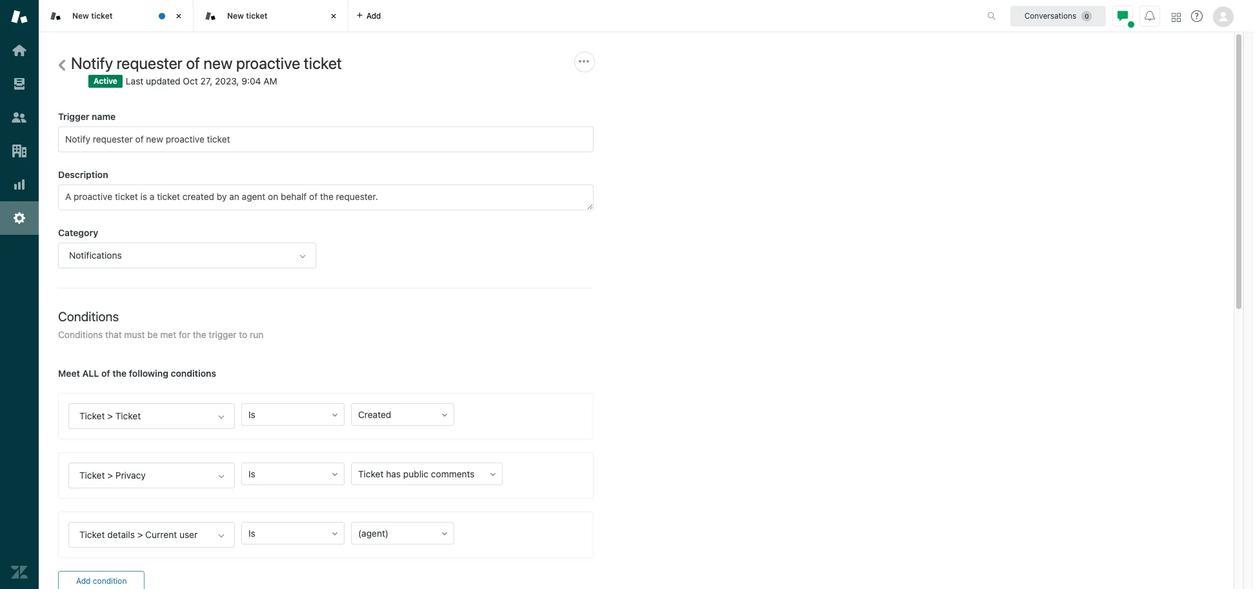 Task type: describe. For each thing, give the bounding box(es) containing it.
add button
[[348, 0, 389, 32]]

1 new ticket from the left
[[72, 11, 113, 21]]

add
[[367, 11, 381, 20]]

new for second new ticket tab
[[227, 11, 244, 21]]

1 new ticket tab from the left
[[39, 0, 194, 32]]

conversations button
[[1011, 5, 1106, 26]]

1 ticket from the left
[[91, 11, 113, 21]]

main element
[[0, 0, 39, 589]]

zendesk image
[[11, 564, 28, 581]]

1 close image from the left
[[172, 10, 185, 23]]

notifications image
[[1145, 11, 1155, 21]]

2 new ticket from the left
[[227, 11, 268, 21]]

zendesk products image
[[1172, 13, 1181, 22]]

zendesk support image
[[11, 8, 28, 25]]

new for second new ticket tab from right
[[72, 11, 89, 21]]

2 ticket from the left
[[246, 11, 268, 21]]

reporting image
[[11, 176, 28, 193]]

button displays agent's chat status as online. image
[[1118, 11, 1128, 21]]



Task type: vqa. For each thing, say whether or not it's contained in the screenshot.
first Close icon
yes



Task type: locate. For each thing, give the bounding box(es) containing it.
0 horizontal spatial ticket
[[91, 11, 113, 21]]

1 horizontal spatial new
[[227, 11, 244, 21]]

close image
[[172, 10, 185, 23], [327, 10, 340, 23]]

2 close image from the left
[[327, 10, 340, 23]]

1 horizontal spatial ticket
[[246, 11, 268, 21]]

organizations image
[[11, 143, 28, 159]]

0 horizontal spatial new
[[72, 11, 89, 21]]

2 new ticket tab from the left
[[194, 0, 348, 32]]

2 new from the left
[[227, 11, 244, 21]]

1 horizontal spatial new ticket
[[227, 11, 268, 21]]

1 new from the left
[[72, 11, 89, 21]]

views image
[[11, 76, 28, 92]]

new
[[72, 11, 89, 21], [227, 11, 244, 21]]

0 horizontal spatial close image
[[172, 10, 185, 23]]

customers image
[[11, 109, 28, 126]]

ticket
[[91, 11, 113, 21], [246, 11, 268, 21]]

new ticket tab
[[39, 0, 194, 32], [194, 0, 348, 32]]

conversations
[[1025, 11, 1077, 20]]

get started image
[[11, 42, 28, 59]]

new ticket
[[72, 11, 113, 21], [227, 11, 268, 21]]

admin image
[[11, 210, 28, 227]]

tabs tab list
[[39, 0, 974, 32]]

1 horizontal spatial close image
[[327, 10, 340, 23]]

0 horizontal spatial new ticket
[[72, 11, 113, 21]]

get help image
[[1191, 10, 1203, 22]]



